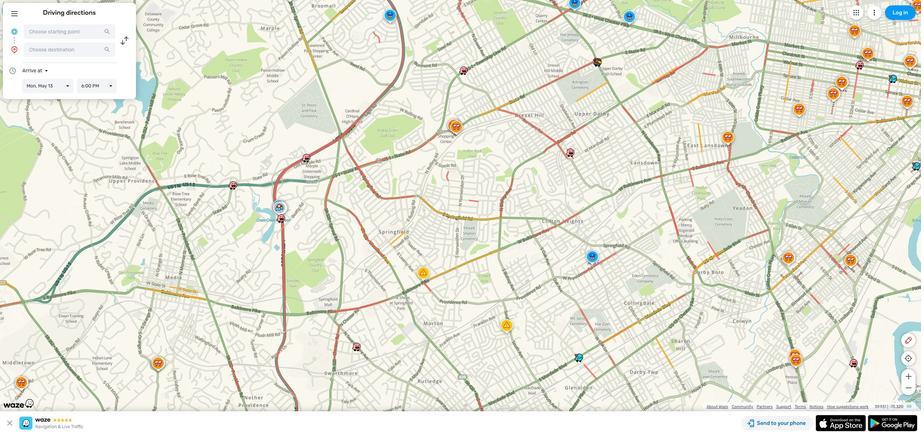 Task type: vqa. For each thing, say whether or not it's contained in the screenshot.
1st list box from right
yes



Task type: locate. For each thing, give the bounding box(es) containing it.
0 horizontal spatial list box
[[22, 79, 73, 93]]

zoom out image
[[904, 384, 913, 392]]

list box
[[22, 79, 73, 93], [77, 79, 117, 93]]

1 horizontal spatial list box
[[77, 79, 117, 93]]

current location image
[[10, 27, 19, 36]]

clock image
[[8, 67, 17, 75]]

Choose destination text field
[[24, 42, 115, 57]]

1 list box from the left
[[22, 79, 73, 93]]

x image
[[5, 419, 14, 427]]



Task type: describe. For each thing, give the bounding box(es) containing it.
Choose starting point text field
[[24, 24, 115, 39]]

location image
[[10, 45, 19, 54]]

zoom in image
[[904, 372, 913, 381]]

2 list box from the left
[[77, 79, 117, 93]]

link image
[[906, 403, 912, 409]]

pencil image
[[904, 336, 913, 345]]



